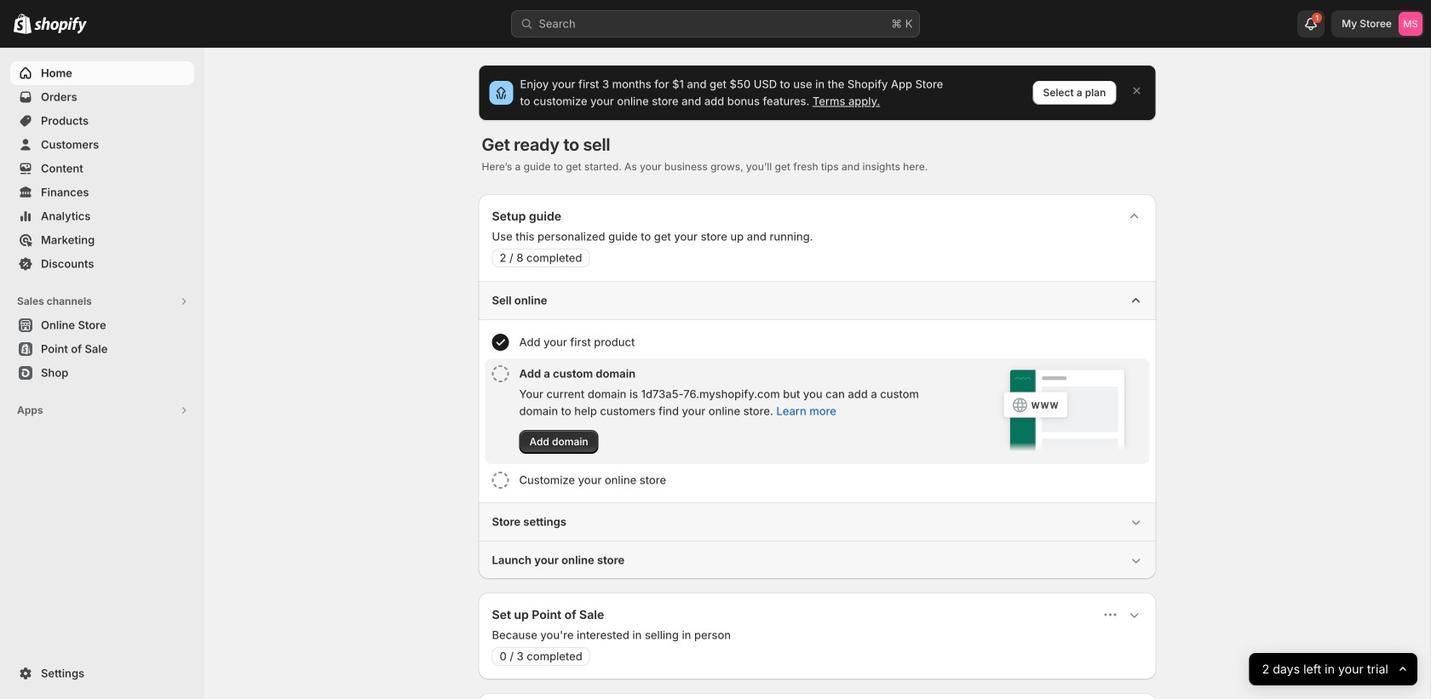 Task type: vqa. For each thing, say whether or not it's contained in the screenshot.
point of sale link at the bottom of page
no



Task type: locate. For each thing, give the bounding box(es) containing it.
shopify image
[[14, 13, 32, 34], [34, 17, 87, 34]]

customize your online store group
[[485, 465, 1150, 496]]

guide categories group
[[479, 281, 1157, 580]]

mark add your first product as not done image
[[492, 334, 509, 351]]

setup guide region
[[479, 194, 1157, 580]]

sell online group
[[479, 281, 1157, 503]]



Task type: describe. For each thing, give the bounding box(es) containing it.
add a custom domain group
[[485, 359, 1150, 465]]

mark add a custom domain as done image
[[492, 366, 509, 383]]

1 horizontal spatial shopify image
[[34, 17, 87, 34]]

my storee image
[[1400, 12, 1423, 36]]

0 horizontal spatial shopify image
[[14, 13, 32, 34]]

mark customize your online store as done image
[[492, 472, 509, 489]]

add your first product group
[[485, 327, 1150, 358]]



